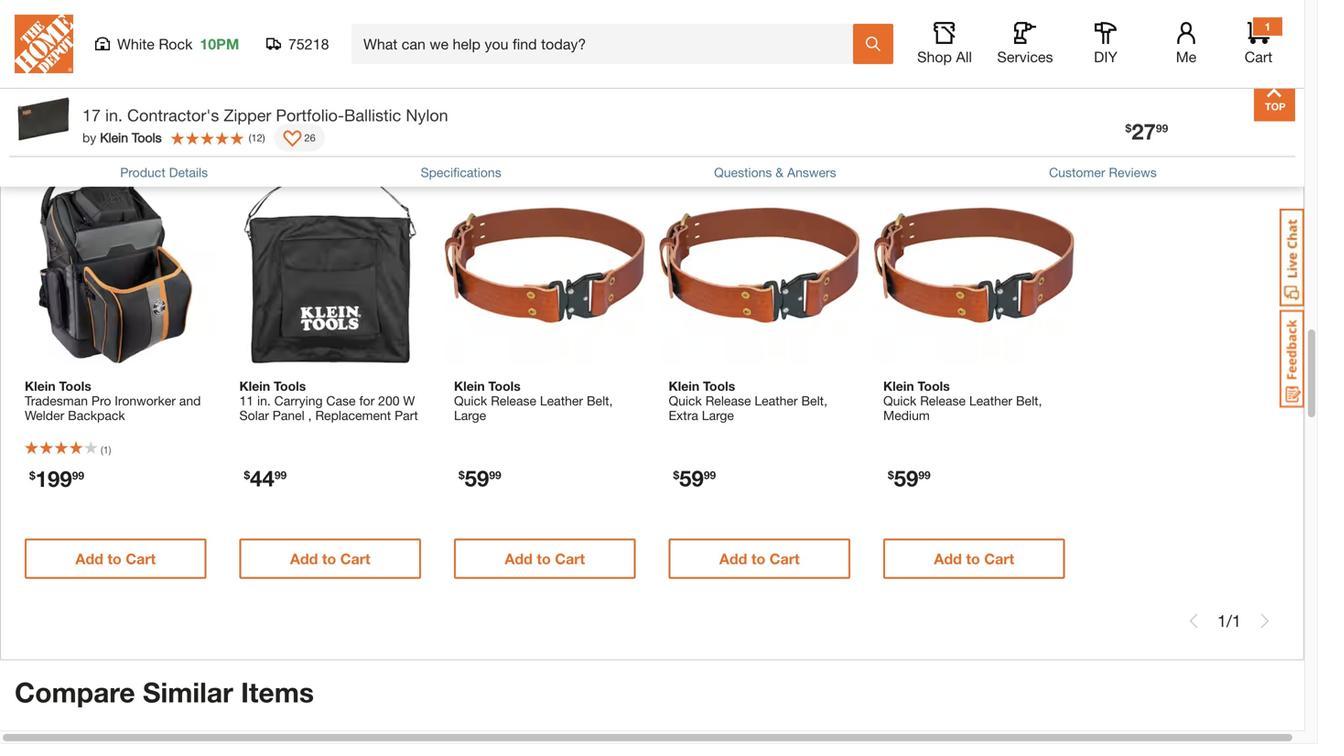 Task type: vqa. For each thing, say whether or not it's contained in the screenshot.
90255
no



Task type: locate. For each thing, give the bounding box(es) containing it.
2 horizontal spatial $ 59 99
[[888, 465, 931, 491]]

questions & answers button
[[714, 167, 837, 187], [714, 167, 837, 187]]

2 large from the left
[[702, 408, 734, 423]]

answers
[[787, 169, 837, 184]]

klein inside klein tools 11 in. carrying case for 200 w solar panel , replacement part
[[239, 378, 270, 394]]

quick for extra
[[669, 393, 702, 408]]

klein tools quick release leather belt, large
[[454, 378, 613, 423]]

2 leather from the left
[[755, 393, 798, 408]]

nylon
[[406, 110, 448, 130]]

by
[[82, 135, 96, 150]]

klein inside klein tools quick release leather belt, medium
[[884, 378, 914, 394]]

add to cart
[[937, 4, 1017, 22], [1150, 4, 1231, 22], [75, 550, 156, 568], [290, 550, 370, 568], [505, 550, 585, 568], [720, 550, 800, 568], [934, 550, 1015, 568]]

top button
[[1254, 85, 1296, 126]]

2 horizontal spatial 59
[[894, 465, 919, 491]]

0 vertical spatial )
[[263, 136, 265, 148]]

carrying
[[274, 393, 323, 408]]

feedback link image
[[1280, 309, 1305, 408]]

white rock 10pm
[[117, 35, 239, 53]]

klein inside the klein tools tradesman pro ironworker and welder backpack
[[25, 378, 56, 394]]

3 belt, from the left
[[1016, 393, 1042, 408]]

1 / 1
[[1218, 611, 1242, 631]]

200
[[378, 393, 400, 408]]

zipper
[[224, 110, 271, 130]]

for
[[359, 393, 375, 408]]

klein up medium
[[884, 378, 914, 394]]

)
[[263, 136, 265, 148], [109, 444, 111, 456]]

1 left this is the last slide 'image'
[[1232, 611, 1242, 631]]

to for klein tools quick release leather belt, extra large
[[752, 550, 766, 568]]

) down backpack at the left of the page
[[109, 444, 111, 456]]

live chat image
[[1280, 209, 1305, 307]]

0 horizontal spatial in.
[[105, 110, 123, 130]]

1 large from the left
[[454, 408, 486, 423]]

the home depot logo image
[[15, 15, 73, 73]]

2 horizontal spatial release
[[920, 393, 966, 408]]

part
[[395, 408, 418, 423]]

to for klein tools tradesman pro ironworker and welder backpack
[[107, 550, 122, 568]]

75218 button
[[266, 35, 330, 53]]

$ 27 99
[[1126, 123, 1169, 149]]

services
[[998, 48, 1053, 65]]

large
[[454, 408, 486, 423], [702, 408, 734, 423]]

tools
[[132, 135, 162, 150], [59, 378, 91, 394], [274, 378, 306, 394], [489, 378, 521, 394], [703, 378, 736, 394], [918, 378, 950, 394]]

1
[[1265, 20, 1271, 33], [103, 444, 109, 456], [1218, 611, 1227, 631], [1232, 611, 1242, 631]]

1 down backpack at the left of the page
[[103, 444, 109, 456]]

0 horizontal spatial belt,
[[587, 393, 613, 408]]

leather inside klein tools quick release leather belt, large
[[540, 393, 583, 408]]

1 vertical spatial (
[[101, 444, 103, 456]]

tools inside klein tools quick release leather belt, medium
[[918, 378, 950, 394]]

3 release from the left
[[920, 393, 966, 408]]

99 for klein tools quick release leather belt, large
[[489, 469, 502, 481]]

1 quick from the left
[[454, 393, 487, 408]]

large right the w
[[454, 408, 486, 423]]

add to cart for klein tools quick release leather belt, large
[[505, 550, 585, 568]]

0 horizontal spatial $ 59 99
[[459, 465, 502, 491]]

99 for klein tools quick release leather belt, extra large
[[704, 469, 716, 481]]

quick release leather belt, medium image
[[874, 165, 1075, 365]]

by klein tools
[[82, 135, 162, 150]]

to
[[969, 4, 983, 22], [1182, 4, 1197, 22], [107, 550, 122, 568], [322, 550, 336, 568], [537, 550, 551, 568], [752, 550, 766, 568], [966, 550, 980, 568]]

klein up the solar
[[239, 378, 270, 394]]

case
[[326, 393, 356, 408]]

add
[[937, 4, 965, 22], [1150, 4, 1178, 22], [75, 550, 103, 568], [290, 550, 318, 568], [505, 550, 533, 568], [720, 550, 748, 568], [934, 550, 962, 568]]

59 for large
[[465, 465, 489, 491]]

product image image
[[14, 94, 73, 153]]

large right "extra"
[[702, 408, 734, 423]]

add to cart button for klein tools 11 in. carrying case for 200 w solar panel , replacement part
[[239, 539, 421, 579]]

99 down panel
[[275, 469, 287, 481]]

leather inside the klein tools quick release leather belt, extra large
[[755, 393, 798, 408]]

quick inside klein tools quick release leather belt, medium
[[884, 393, 917, 408]]

diy button
[[1077, 22, 1135, 66]]

this is the last slide image
[[1258, 614, 1273, 628]]

cart
[[987, 4, 1017, 22], [1201, 4, 1231, 22], [1245, 48, 1273, 65], [126, 550, 156, 568], [340, 550, 370, 568], [555, 550, 585, 568], [770, 550, 800, 568], [985, 550, 1015, 568]]

specifications
[[421, 169, 502, 184]]

1 horizontal spatial in.
[[257, 393, 271, 408]]

add for klein tools quick release leather belt, medium
[[934, 550, 962, 568]]

99 inside $ 44 99
[[275, 469, 287, 481]]

$ 59 99
[[459, 465, 502, 491], [673, 465, 716, 491], [888, 465, 931, 491]]

leather inside klein tools quick release leather belt, medium
[[970, 393, 1013, 408]]

( for 1
[[101, 444, 103, 456]]

me button
[[1157, 22, 1216, 66]]

( down backpack at the left of the page
[[101, 444, 103, 456]]

) for ( 12 )
[[263, 136, 265, 148]]

klein tools tradesman pro ironworker and welder backpack
[[25, 378, 201, 423]]

tradesman
[[25, 393, 88, 408]]

2 horizontal spatial leather
[[970, 393, 1013, 408]]

99 down the klein tools quick release leather belt, extra large
[[704, 469, 716, 481]]

1 horizontal spatial leather
[[755, 393, 798, 408]]

2 59 from the left
[[680, 465, 704, 491]]

in. right the 11
[[257, 393, 271, 408]]

klein right the w
[[454, 378, 485, 394]]

59
[[465, 465, 489, 491], [680, 465, 704, 491], [894, 465, 919, 491]]

99 up reviews
[[1156, 126, 1169, 139]]

3 leather from the left
[[970, 393, 1013, 408]]

details
[[169, 169, 208, 184]]

belt,
[[587, 393, 613, 408], [802, 393, 828, 408], [1016, 393, 1042, 408]]

( 12 )
[[249, 136, 265, 148]]

add to cart button
[[886, 0, 1067, 33], [1100, 0, 1281, 33], [25, 539, 206, 579], [239, 539, 421, 579], [454, 539, 636, 579], [669, 539, 851, 579], [884, 539, 1065, 579]]

cart 1
[[1245, 20, 1273, 65]]

leather
[[540, 393, 583, 408], [755, 393, 798, 408], [970, 393, 1013, 408]]

11 in. carrying case for 200 w solar panel , replacement part image
[[230, 165, 430, 365]]

$ 59 99 for large
[[459, 465, 502, 491]]

99 down backpack at the left of the page
[[72, 469, 84, 482]]

99 for klein tools 11 in. carrying case for 200 w solar panel , replacement part
[[275, 469, 287, 481]]

product details button
[[120, 167, 208, 187], [120, 167, 208, 187]]

1 vertical spatial in.
[[257, 393, 271, 408]]

ironworker
[[115, 393, 176, 408]]

2 release from the left
[[706, 393, 751, 408]]

release inside klein tools quick release leather belt, medium
[[920, 393, 966, 408]]

2 $ 59 99 from the left
[[673, 465, 716, 491]]

3 $ 59 99 from the left
[[888, 465, 931, 491]]

1 horizontal spatial (
[[249, 136, 251, 148]]

reviews
[[1109, 169, 1157, 184]]

0 vertical spatial (
[[249, 136, 251, 148]]

tradesman pro ironworker and welder backpack image
[[16, 165, 216, 365]]

,
[[308, 408, 312, 423]]

to for klein tools 11 in. carrying case for 200 w solar panel , replacement part
[[322, 550, 336, 568]]

$ inside $ 199 99
[[29, 469, 35, 482]]

2 belt, from the left
[[802, 393, 828, 408]]

rock
[[159, 35, 193, 53]]

in.
[[105, 110, 123, 130], [257, 393, 271, 408]]

release
[[491, 393, 537, 408], [706, 393, 751, 408], [920, 393, 966, 408]]

2 horizontal spatial belt,
[[1016, 393, 1042, 408]]

1 release from the left
[[491, 393, 537, 408]]

( 1 )
[[101, 444, 111, 456]]

1 horizontal spatial 59
[[680, 465, 704, 491]]

large inside the klein tools quick release leather belt, extra large
[[702, 408, 734, 423]]

all
[[956, 48, 972, 65]]

(
[[249, 136, 251, 148], [101, 444, 103, 456]]

1 leather from the left
[[540, 393, 583, 408]]

1 $ 59 99 from the left
[[459, 465, 502, 491]]

0 horizontal spatial release
[[491, 393, 537, 408]]

belt, for quick release leather belt, medium
[[1016, 393, 1042, 408]]

quick inside the klein tools quick release leather belt, extra large
[[669, 393, 702, 408]]

$ 44 99
[[244, 465, 287, 491]]

( down zipper
[[249, 136, 251, 148]]

klein for klein tools 11 in. carrying case for 200 w solar panel , replacement part
[[239, 378, 270, 394]]

99 down medium
[[919, 469, 931, 481]]

customer reviews button
[[1049, 167, 1157, 187], [1049, 167, 1157, 187]]

release for medium
[[920, 393, 966, 408]]

99 inside $ 199 99
[[72, 469, 84, 482]]

99 down klein tools quick release leather belt, large
[[489, 469, 502, 481]]

2 horizontal spatial quick
[[884, 393, 917, 408]]

quick release leather belt, large image
[[445, 165, 645, 365]]

1 horizontal spatial release
[[706, 393, 751, 408]]

tools for klein tools quick release leather belt, extra large
[[703, 378, 736, 394]]

$ inside $ 27 99
[[1126, 126, 1132, 139]]

belt, inside the klein tools quick release leather belt, extra large
[[802, 393, 828, 408]]

klein for klein tools tradesman pro ironworker and welder backpack
[[25, 378, 56, 394]]

add to cart for klein tools quick release leather belt, medium
[[934, 550, 1015, 568]]

1 right this is the first slide icon
[[1218, 611, 1227, 631]]

0 horizontal spatial large
[[454, 408, 486, 423]]

) down 17 in. contractor's zipper portfolio-ballistic nylon
[[263, 136, 265, 148]]

klein up welder
[[25, 378, 56, 394]]

klein inside klein tools quick release leather belt, large
[[454, 378, 485, 394]]

add to cart button for klein tools quick release leather belt, large
[[454, 539, 636, 579]]

0 horizontal spatial 59
[[465, 465, 489, 491]]

quick
[[454, 393, 487, 408], [669, 393, 702, 408], [884, 393, 917, 408]]

shop all button
[[916, 22, 974, 66]]

$ inside $ 44 99
[[244, 469, 250, 481]]

in. right 17
[[105, 110, 123, 130]]

klein for klein tools quick release leather belt, extra large
[[669, 378, 700, 394]]

$ 199 99
[[29, 465, 84, 492]]

in. inside klein tools 11 in. carrying case for 200 w solar panel , replacement part
[[257, 393, 271, 408]]

quick for large
[[454, 393, 487, 408]]

shop all
[[918, 48, 972, 65]]

quick inside klein tools quick release leather belt, large
[[454, 393, 487, 408]]

1 horizontal spatial quick
[[669, 393, 702, 408]]

belt, inside klein tools quick release leather belt, medium
[[1016, 393, 1042, 408]]

specifications button
[[421, 167, 502, 187], [421, 167, 502, 187]]

klein up "extra"
[[669, 378, 700, 394]]

tools inside the klein tools quick release leather belt, extra large
[[703, 378, 736, 394]]

0 horizontal spatial )
[[109, 444, 111, 456]]

1 horizontal spatial large
[[702, 408, 734, 423]]

1 up next slide image at the top
[[1265, 20, 1271, 33]]

release inside the klein tools quick release leather belt, extra large
[[706, 393, 751, 408]]

1 horizontal spatial $ 59 99
[[673, 465, 716, 491]]

0 horizontal spatial quick
[[454, 393, 487, 408]]

to for klein tools quick release leather belt, medium
[[966, 550, 980, 568]]

0 horizontal spatial (
[[101, 444, 103, 456]]

2 quick from the left
[[669, 393, 702, 408]]

0 horizontal spatial leather
[[540, 393, 583, 408]]

3 59 from the left
[[894, 465, 919, 491]]

0 vertical spatial in.
[[105, 110, 123, 130]]

leather for quick release leather belt, medium
[[970, 393, 1013, 408]]

klein inside the klein tools quick release leather belt, extra large
[[669, 378, 700, 394]]

klein right the by
[[100, 135, 128, 150]]

1 vertical spatial )
[[109, 444, 111, 456]]

sponsored products
[[16, 120, 230, 146]]

items
[[241, 676, 314, 709]]

belt, inside klein tools quick release leather belt, large
[[587, 393, 613, 408]]

klein
[[100, 135, 128, 150], [25, 378, 56, 394], [239, 378, 270, 394], [454, 378, 485, 394], [669, 378, 700, 394], [884, 378, 914, 394]]

tools inside klein tools 11 in. carrying case for 200 w solar panel , replacement part
[[274, 378, 306, 394]]

10pm
[[200, 35, 239, 53]]

replacement
[[315, 408, 391, 423]]

tools inside klein tools quick release leather belt, large
[[489, 378, 521, 394]]

compare
[[15, 676, 135, 709]]

3 quick from the left
[[884, 393, 917, 408]]

99
[[1156, 126, 1169, 139], [275, 469, 287, 481], [489, 469, 502, 481], [704, 469, 716, 481], [919, 469, 931, 481], [72, 469, 84, 482]]

44
[[250, 465, 275, 491]]

1 belt, from the left
[[587, 393, 613, 408]]

1 59 from the left
[[465, 465, 489, 491]]

this is the first slide image
[[1188, 59, 1202, 74]]

1 horizontal spatial belt,
[[802, 393, 828, 408]]

release inside klein tools quick release leather belt, large
[[491, 393, 537, 408]]

large inside klein tools quick release leather belt, large
[[454, 408, 486, 423]]

welder
[[25, 408, 64, 423]]

1 horizontal spatial )
[[263, 136, 265, 148]]

tools inside the klein tools tradesman pro ironworker and welder backpack
[[59, 378, 91, 394]]

99 for klein tools quick release leather belt, medium
[[919, 469, 931, 481]]

extra
[[669, 408, 699, 423]]

klein tools quick release leather belt, extra large
[[669, 378, 828, 423]]



Task type: describe. For each thing, give the bounding box(es) containing it.
add to cart button for klein tools quick release leather belt, medium
[[884, 539, 1065, 579]]

ballistic
[[344, 110, 401, 130]]

customer
[[1049, 169, 1106, 184]]

questions & answers
[[714, 169, 837, 184]]

( for 12
[[249, 136, 251, 148]]

similar
[[143, 676, 233, 709]]

product details
[[120, 169, 208, 184]]

klein for klein tools quick release leather belt, large
[[454, 378, 485, 394]]

release for extra
[[706, 393, 751, 408]]

quick release leather belt, extra large image
[[660, 165, 860, 365]]

pro
[[91, 393, 111, 408]]

shop
[[918, 48, 952, 65]]

99 inside $ 27 99
[[1156, 126, 1169, 139]]

$ 59 99 for extra
[[673, 465, 716, 491]]

1 inside cart 1
[[1265, 20, 1271, 33]]

tools for klein tools 11 in. carrying case for 200 w solar panel , replacement part
[[274, 378, 306, 394]]

backpack
[[68, 408, 125, 423]]

17
[[82, 110, 101, 130]]

klein tools 11 in. carrying case for 200 w solar panel , replacement part
[[239, 378, 418, 423]]

solar
[[239, 408, 269, 423]]

17 in. contractor's zipper portfolio-ballistic nylon
[[82, 110, 448, 130]]

customer reviews
[[1049, 169, 1157, 184]]

leather for quick release leather belt, large
[[540, 393, 583, 408]]

) for ( 1 )
[[109, 444, 111, 456]]

199
[[35, 465, 72, 492]]

tools for klein tools tradesman pro ironworker and welder backpack
[[59, 378, 91, 394]]

tools for klein tools quick release leather belt, large
[[489, 378, 521, 394]]

w
[[403, 393, 415, 408]]

and
[[179, 393, 201, 408]]

diy
[[1094, 48, 1118, 65]]

panel
[[273, 408, 305, 423]]

product
[[120, 169, 165, 184]]

klein tools quick release leather belt, medium
[[884, 378, 1042, 423]]

&
[[776, 169, 784, 184]]

add for klein tools quick release leather belt, extra large
[[720, 550, 748, 568]]

12
[[251, 136, 263, 148]]

contractor's
[[127, 110, 219, 130]]

26 button
[[274, 129, 325, 156]]

$ for klein tools quick release leather belt, medium
[[888, 469, 894, 481]]

26
[[304, 136, 316, 148]]

75218
[[288, 35, 329, 53]]

me
[[1176, 48, 1197, 65]]

leather for quick release leather belt, extra large
[[755, 393, 798, 408]]

release for large
[[491, 393, 537, 408]]

tools for klein tools quick release leather belt, medium
[[918, 378, 950, 394]]

add to cart for klein tools tradesman pro ironworker and welder backpack
[[75, 550, 156, 568]]

medium
[[884, 408, 930, 423]]

$ 59 99 for medium
[[888, 465, 931, 491]]

quick for medium
[[884, 393, 917, 408]]

add to cart for klein tools 11 in. carrying case for 200 w solar panel , replacement part
[[290, 550, 370, 568]]

next slide image
[[1259, 59, 1274, 74]]

add to cart button for klein tools tradesman pro ironworker and welder backpack
[[25, 539, 206, 579]]

services button
[[996, 22, 1055, 66]]

11
[[239, 393, 254, 408]]

white
[[117, 35, 155, 53]]

59 for extra
[[680, 465, 704, 491]]

questions
[[714, 169, 772, 184]]

add for klein tools quick release leather belt, large
[[505, 550, 533, 568]]

portfolio-
[[276, 110, 344, 130]]

display image
[[283, 135, 302, 153]]

this is the first slide image
[[1187, 614, 1201, 628]]

to for klein tools quick release leather belt, large
[[537, 550, 551, 568]]

$ for klein tools quick release leather belt, extra large
[[673, 469, 680, 481]]

27
[[1132, 123, 1156, 149]]

belt, for quick release leather belt, extra large
[[802, 393, 828, 408]]

add to cart button for klein tools quick release leather belt, extra large
[[669, 539, 851, 579]]

klein for klein tools quick release leather belt, medium
[[884, 378, 914, 394]]

What can we help you find today? search field
[[364, 25, 852, 63]]

add for klein tools 11 in. carrying case for 200 w solar panel , replacement part
[[290, 550, 318, 568]]

add to cart for klein tools quick release leather belt, extra large
[[720, 550, 800, 568]]

sponsored
[[16, 120, 129, 146]]

products
[[135, 120, 230, 146]]

compare similar items
[[15, 676, 314, 709]]

59 for medium
[[894, 465, 919, 491]]

add for klein tools tradesman pro ironworker and welder backpack
[[75, 550, 103, 568]]

$ for klein tools quick release leather belt, large
[[459, 469, 465, 481]]

/
[[1227, 611, 1232, 631]]

$ for klein tools 11 in. carrying case for 200 w solar panel , replacement part
[[244, 469, 250, 481]]

belt, for quick release leather belt, large
[[587, 393, 613, 408]]



